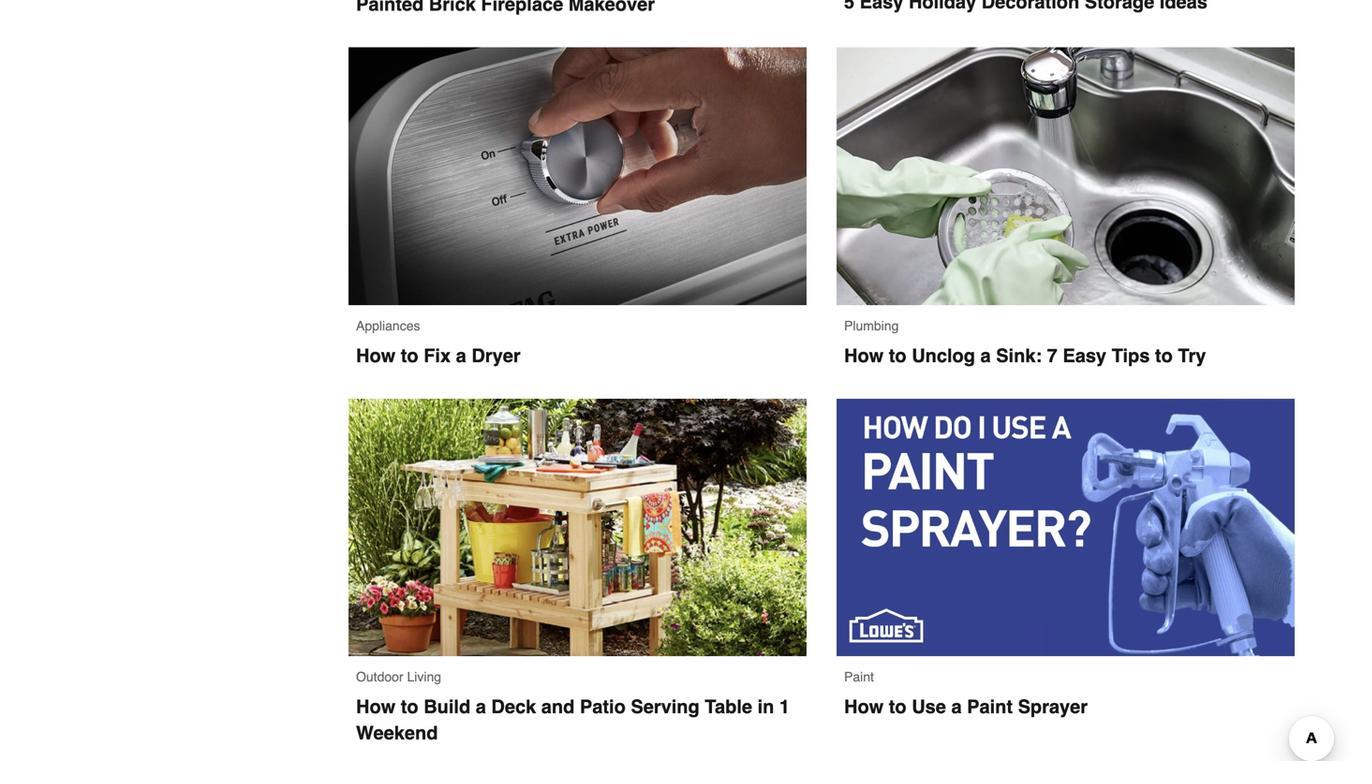 Task type: locate. For each thing, give the bounding box(es) containing it.
how
[[356, 345, 396, 367], [844, 345, 884, 367], [844, 697, 884, 718], [356, 697, 396, 718]]

to down plumbing
[[889, 345, 907, 367]]

a inside how to build a deck and patio serving table in 1 weekend
[[476, 697, 486, 718]]

how left use
[[844, 697, 884, 718]]

a for deck
[[476, 697, 486, 718]]

7
[[1047, 345, 1058, 367]]

dryer
[[472, 345, 521, 367]]

to left use
[[889, 697, 907, 718]]

how for how to unclog a sink: 7 easy tips to try
[[844, 345, 884, 367]]

outdoor living
[[356, 670, 441, 685]]

a left deck
[[476, 697, 486, 718]]

try
[[1178, 345, 1206, 367]]

how inside how to build a deck and patio serving table in 1 weekend
[[356, 697, 396, 718]]

to left try
[[1155, 345, 1173, 367]]

to up weekend
[[401, 697, 418, 718]]

a for dryer
[[456, 345, 466, 367]]

0 horizontal spatial paint
[[844, 670, 874, 685]]

to inside how to build a deck and patio serving table in 1 weekend
[[401, 697, 418, 718]]

a right fix
[[456, 345, 466, 367]]

to for how to unclog a sink: 7 easy tips to try
[[889, 345, 907, 367]]

to
[[401, 345, 418, 367], [889, 345, 907, 367], [1155, 345, 1173, 367], [889, 697, 907, 718], [401, 697, 418, 718]]

how to unclog a sink: 7 easy tips to try
[[844, 345, 1206, 367]]

easy
[[1063, 345, 1107, 367]]

sprayer
[[1018, 697, 1088, 718]]

living
[[407, 670, 441, 685]]

a
[[456, 345, 466, 367], [980, 345, 991, 367], [951, 697, 962, 718], [476, 697, 486, 718]]

a person cleaning the kitchen sink. image
[[837, 47, 1295, 305]]

1
[[779, 697, 790, 718]]

how for how to fix a dryer
[[356, 345, 396, 367]]

how down plumbing
[[844, 345, 884, 367]]

a cedar patio serving table with beverages on ice, glasses, lemons and limes and plates. image
[[349, 399, 807, 657]]

table
[[705, 697, 752, 718]]

to left fix
[[401, 345, 418, 367]]

how down outdoor
[[356, 697, 396, 718]]

use
[[912, 697, 946, 718]]

a right use
[[951, 697, 962, 718]]

how down appliances in the left top of the page
[[356, 345, 396, 367]]

paint
[[844, 670, 874, 685], [967, 697, 1013, 718]]

a left sink:
[[980, 345, 991, 367]]

1 vertical spatial paint
[[967, 697, 1013, 718]]



Task type: vqa. For each thing, say whether or not it's contained in the screenshot.


Task type: describe. For each thing, give the bounding box(es) containing it.
to for how to fix a dryer
[[401, 345, 418, 367]]

tips
[[1112, 345, 1150, 367]]

weekend
[[356, 723, 438, 744]]

build
[[424, 697, 471, 718]]

a video showing how to correctly use a paint sprayer. image
[[837, 399, 1295, 657]]

deck
[[491, 697, 536, 718]]

how to use a paint sprayer
[[844, 697, 1088, 718]]

0 vertical spatial paint
[[844, 670, 874, 685]]

sink:
[[996, 345, 1042, 367]]

a closeup of someone turning the on-off knob on a dryer. image
[[349, 47, 807, 305]]

outdoor
[[356, 670, 403, 685]]

a for paint
[[951, 697, 962, 718]]

in
[[758, 697, 774, 718]]

unclog
[[912, 345, 975, 367]]

how for how to use a paint sprayer
[[844, 697, 884, 718]]

how to build a deck and patio serving table in 1 weekend
[[356, 697, 795, 744]]

plumbing
[[844, 318, 899, 333]]

serving
[[631, 697, 700, 718]]

and
[[541, 697, 575, 718]]

how to fix a dryer
[[356, 345, 521, 367]]

appliances
[[356, 318, 420, 333]]

to for how to build a deck and patio serving table in 1 weekend
[[401, 697, 418, 718]]

patio
[[580, 697, 626, 718]]

to for how to use a paint sprayer
[[889, 697, 907, 718]]

1 horizontal spatial paint
[[967, 697, 1013, 718]]

how for how to build a deck and patio serving table in 1 weekend
[[356, 697, 396, 718]]

a for sink:
[[980, 345, 991, 367]]

fix
[[424, 345, 451, 367]]



